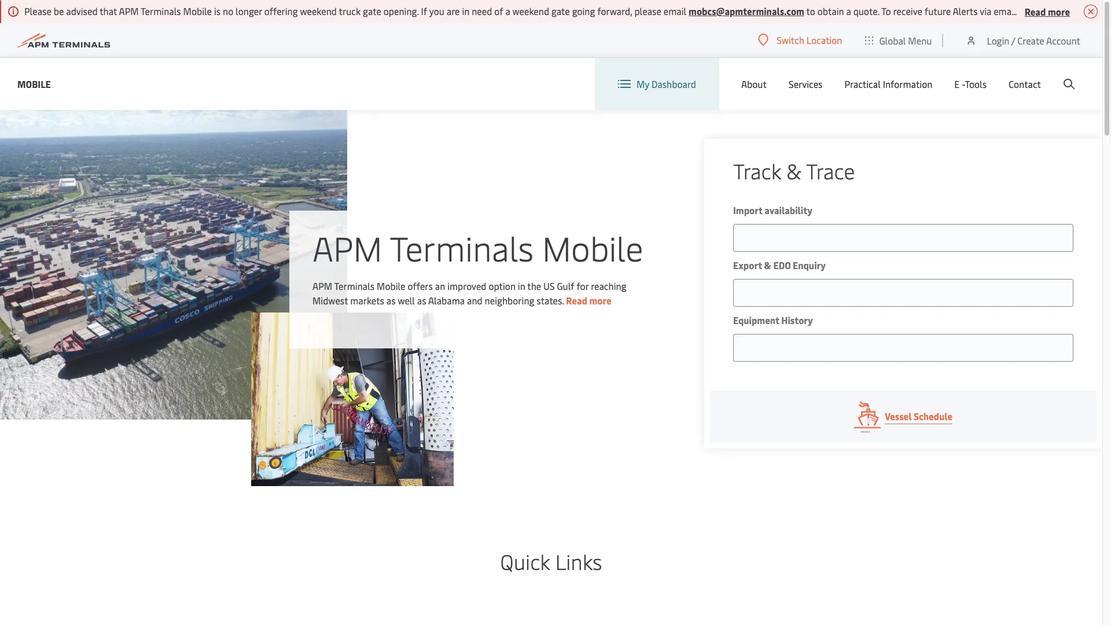 Task type: vqa. For each thing, say whether or not it's contained in the screenshot.
E-
no



Task type: describe. For each thing, give the bounding box(es) containing it.
need
[[472, 5, 492, 17]]

services
[[789, 78, 823, 90]]

longer
[[236, 5, 262, 17]]

0 vertical spatial in
[[462, 5, 470, 17]]

for
[[577, 279, 589, 292]]

global
[[880, 34, 906, 47]]

improved
[[448, 279, 487, 292]]

is
[[214, 5, 221, 17]]

create
[[1018, 34, 1045, 47]]

2 gate from the left
[[552, 5, 570, 17]]

my dashboard button
[[618, 58, 697, 110]]

option
[[489, 279, 516, 292]]

0 vertical spatial terminals
[[141, 5, 181, 17]]

dashboard
[[652, 78, 697, 90]]

edo
[[774, 259, 791, 272]]

enquiry
[[793, 259, 826, 272]]

export
[[734, 259, 763, 272]]

my
[[637, 78, 650, 90]]

track
[[734, 156, 782, 185]]

e
[[955, 78, 960, 90]]

or
[[1019, 5, 1028, 17]]

& for edo
[[765, 259, 772, 272]]

apm terminals mobile offers an improved option in the us gulf for reaching midwest markets as well as alabama and neighboring states.
[[313, 279, 627, 307]]

terminals for apm terminals mobile offers an improved option in the us gulf for reaching midwest markets as well as alabama and neighboring states.
[[334, 279, 375, 292]]

1 please from the left
[[635, 5, 662, 17]]

1 as from the left
[[387, 294, 396, 307]]

my dashboard
[[637, 78, 697, 90]]

if
[[421, 5, 427, 17]]

location
[[807, 34, 843, 46]]

xin da yang zhou  docked at apm terminals mobile image
[[0, 110, 347, 420]]

close alert image
[[1085, 5, 1098, 19]]

e -tools button
[[955, 58, 987, 110]]

quote. to
[[854, 5, 891, 17]]

via
[[980, 5, 992, 17]]

vessel
[[885, 410, 912, 423]]

offers
[[408, 279, 433, 292]]

/
[[1012, 34, 1016, 47]]

read more for read more link
[[566, 294, 612, 307]]

opening.
[[384, 5, 419, 17]]

about
[[742, 78, 767, 90]]

account
[[1047, 34, 1081, 47]]

neighboring
[[485, 294, 535, 307]]

offering
[[264, 5, 298, 17]]

receive
[[894, 5, 923, 17]]

practical
[[845, 78, 881, 90]]

more for the read more button
[[1049, 5, 1071, 18]]

switch location button
[[759, 34, 843, 46]]

no
[[223, 5, 233, 17]]

equipment
[[734, 314, 780, 327]]

1 weekend from the left
[[300, 5, 337, 17]]

to
[[807, 5, 816, 17]]

e -tools
[[955, 78, 987, 90]]

1 gate from the left
[[363, 5, 382, 17]]

mobcs@apmterminals.com
[[689, 5, 805, 17]]

well
[[398, 294, 415, 307]]

services button
[[789, 58, 823, 110]]

export & edo enquiry
[[734, 259, 826, 272]]

reaching
[[591, 279, 627, 292]]

menu
[[909, 34, 932, 47]]

truck
[[339, 5, 361, 17]]

markets
[[350, 294, 384, 307]]

and
[[467, 294, 483, 307]]

apm for apm terminals mobile offers an improved option in the us gulf for reaching midwest markets as well as alabama and neighboring states.
[[313, 279, 332, 292]]

-
[[962, 78, 965, 90]]

mobile link
[[17, 77, 51, 91]]

terminals for apm terminals mobile
[[390, 224, 534, 270]]

history
[[782, 314, 813, 327]]

trace
[[807, 156, 856, 185]]



Task type: locate. For each thing, give the bounding box(es) containing it.
1 vertical spatial &
[[765, 259, 772, 272]]

read inside button
[[1025, 5, 1046, 18]]

2 horizontal spatial terminals
[[390, 224, 534, 270]]

0 vertical spatial read more
[[1025, 5, 1071, 18]]

1 horizontal spatial weekend
[[513, 5, 550, 17]]

read
[[1025, 5, 1046, 18], [566, 294, 588, 307]]

obtain
[[818, 5, 845, 17]]

be
[[54, 5, 64, 17]]

global menu
[[880, 34, 932, 47]]

are
[[447, 5, 460, 17]]

of
[[495, 5, 504, 17]]

2 vertical spatial terminals
[[334, 279, 375, 292]]

1 horizontal spatial please
[[1053, 5, 1080, 17]]

1 horizontal spatial in
[[518, 279, 526, 292]]

us
[[544, 279, 555, 292]]

apm for apm terminals mobile
[[313, 224, 382, 270]]

mobile inside the apm terminals mobile offers an improved option in the us gulf for reaching midwest markets as well as alabama and neighboring states.
[[377, 279, 406, 292]]

apm inside the apm terminals mobile offers an improved option in the us gulf for reaching midwest markets as well as alabama and neighboring states.
[[313, 279, 332, 292]]

1 email from the left
[[664, 5, 687, 17]]

information
[[883, 78, 933, 90]]

sms,
[[1030, 5, 1050, 17]]

0 horizontal spatial weekend
[[300, 5, 337, 17]]

more
[[1049, 5, 1071, 18], [590, 294, 612, 307]]

&
[[787, 156, 802, 185], [765, 259, 772, 272]]

as
[[387, 294, 396, 307], [417, 294, 426, 307]]

import
[[734, 204, 763, 217]]

switch
[[777, 34, 805, 46]]

& left trace
[[787, 156, 802, 185]]

1 vertical spatial read more
[[566, 294, 612, 307]]

read more button
[[1025, 4, 1071, 19]]

1 vertical spatial apm
[[313, 224, 382, 270]]

you
[[429, 5, 445, 17]]

0 vertical spatial more
[[1049, 5, 1071, 18]]

read down "for"
[[566, 294, 588, 307]]

a right of
[[506, 5, 511, 17]]

please
[[635, 5, 662, 17], [1053, 5, 1080, 17]]

mobcs@apmterminals.com link
[[689, 5, 805, 17]]

0 horizontal spatial in
[[462, 5, 470, 17]]

0 vertical spatial apm
[[119, 5, 139, 17]]

0 horizontal spatial please
[[635, 5, 662, 17]]

0 horizontal spatial &
[[765, 259, 772, 272]]

tools
[[965, 78, 987, 90]]

0 horizontal spatial email
[[664, 5, 687, 17]]

1 horizontal spatial read
[[1025, 5, 1046, 18]]

more inside button
[[1049, 5, 1071, 18]]

alabama
[[428, 294, 465, 307]]

& for trace
[[787, 156, 802, 185]]

weekend left truck
[[300, 5, 337, 17]]

read more link
[[566, 294, 612, 307]]

1 horizontal spatial terminals
[[334, 279, 375, 292]]

terminals
[[141, 5, 181, 17], [390, 224, 534, 270], [334, 279, 375, 292]]

alerts
[[953, 5, 978, 17]]

global menu button
[[854, 23, 944, 58]]

in left the
[[518, 279, 526, 292]]

terminals inside the apm terminals mobile offers an improved option in the us gulf for reaching midwest markets as well as alabama and neighboring states.
[[334, 279, 375, 292]]

states.
[[537, 294, 564, 307]]

login
[[987, 34, 1010, 47]]

2 a from the left
[[847, 5, 852, 17]]

read for read more link
[[566, 294, 588, 307]]

gate right truck
[[363, 5, 382, 17]]

as left well
[[387, 294, 396, 307]]

track & trace
[[734, 156, 856, 185]]

forward,
[[598, 5, 633, 17]]

1 vertical spatial in
[[518, 279, 526, 292]]

1 horizontal spatial email
[[994, 5, 1017, 17]]

1 vertical spatial read
[[566, 294, 588, 307]]

quick links
[[501, 547, 602, 576]]

vessel schedule
[[885, 410, 953, 423]]

read more
[[1025, 5, 1071, 18], [566, 294, 612, 307]]

practical information button
[[845, 58, 933, 110]]

1 horizontal spatial gate
[[552, 5, 570, 17]]

1 horizontal spatial a
[[847, 5, 852, 17]]

advised
[[66, 5, 98, 17]]

gate left going
[[552, 5, 570, 17]]

links
[[556, 547, 602, 576]]

equipment history
[[734, 314, 813, 327]]

more down reaching
[[590, 294, 612, 307]]

2 vertical spatial apm
[[313, 279, 332, 292]]

login / create account
[[987, 34, 1081, 47]]

please left close alert image
[[1053, 5, 1080, 17]]

2 as from the left
[[417, 294, 426, 307]]

email
[[664, 5, 687, 17], [994, 5, 1017, 17]]

future
[[925, 5, 951, 17]]

read more down "for"
[[566, 294, 612, 307]]

0 vertical spatial read
[[1025, 5, 1046, 18]]

quick
[[501, 547, 550, 576]]

terminals up "improved"
[[390, 224, 534, 270]]

apm
[[119, 5, 139, 17], [313, 224, 382, 270], [313, 279, 332, 292]]

1 a from the left
[[506, 5, 511, 17]]

0 horizontal spatial read more
[[566, 294, 612, 307]]

more for read more link
[[590, 294, 612, 307]]

0 horizontal spatial more
[[590, 294, 612, 307]]

going
[[572, 5, 595, 17]]

schedule
[[914, 410, 953, 423]]

2 please from the left
[[1053, 5, 1080, 17]]

import availability
[[734, 204, 813, 217]]

0 horizontal spatial terminals
[[141, 5, 181, 17]]

read more for the read more button
[[1025, 5, 1071, 18]]

0 vertical spatial &
[[787, 156, 802, 185]]

read more up login / create account
[[1025, 5, 1071, 18]]

1 horizontal spatial as
[[417, 294, 426, 307]]

1 horizontal spatial read more
[[1025, 5, 1071, 18]]

please be advised that apm terminals mobile is no longer offering weekend truck gate opening. if you are in need of a weekend gate going forward, please email mobcs@apmterminals.com to obtain a quote. to receive future alerts via email or sms, please
[[24, 5, 1082, 17]]

apm terminals mobile
[[313, 224, 644, 270]]

a
[[506, 5, 511, 17], [847, 5, 852, 17]]

in
[[462, 5, 470, 17], [518, 279, 526, 292]]

in right are
[[462, 5, 470, 17]]

login / create account link
[[966, 23, 1081, 57]]

contact
[[1009, 78, 1042, 90]]

1 horizontal spatial more
[[1049, 5, 1071, 18]]

midwest
[[313, 294, 348, 307]]

availability
[[765, 204, 813, 217]]

0 horizontal spatial gate
[[363, 5, 382, 17]]

practical information
[[845, 78, 933, 90]]

mobile secondary image
[[251, 313, 454, 486]]

switch location
[[777, 34, 843, 46]]

2 weekend from the left
[[513, 5, 550, 17]]

terminals right that
[[141, 5, 181, 17]]

0 horizontal spatial a
[[506, 5, 511, 17]]

more up account
[[1049, 5, 1071, 18]]

1 horizontal spatial &
[[787, 156, 802, 185]]

2 email from the left
[[994, 5, 1017, 17]]

weekend
[[300, 5, 337, 17], [513, 5, 550, 17]]

an
[[435, 279, 445, 292]]

please
[[24, 5, 51, 17]]

1 vertical spatial terminals
[[390, 224, 534, 270]]

about button
[[742, 58, 767, 110]]

please right forward,
[[635, 5, 662, 17]]

in inside the apm terminals mobile offers an improved option in the us gulf for reaching midwest markets as well as alabama and neighboring states.
[[518, 279, 526, 292]]

vessel schedule link
[[710, 391, 1097, 443]]

that
[[100, 5, 117, 17]]

0 horizontal spatial as
[[387, 294, 396, 307]]

0 horizontal spatial read
[[566, 294, 588, 307]]

the
[[528, 279, 542, 292]]

a right obtain
[[847, 5, 852, 17]]

contact button
[[1009, 58, 1042, 110]]

read for the read more button
[[1025, 5, 1046, 18]]

terminals up markets
[[334, 279, 375, 292]]

1 vertical spatial more
[[590, 294, 612, 307]]

read up login / create account
[[1025, 5, 1046, 18]]

gate
[[363, 5, 382, 17], [552, 5, 570, 17]]

as down offers
[[417, 294, 426, 307]]

& left edo
[[765, 259, 772, 272]]

weekend right of
[[513, 5, 550, 17]]



